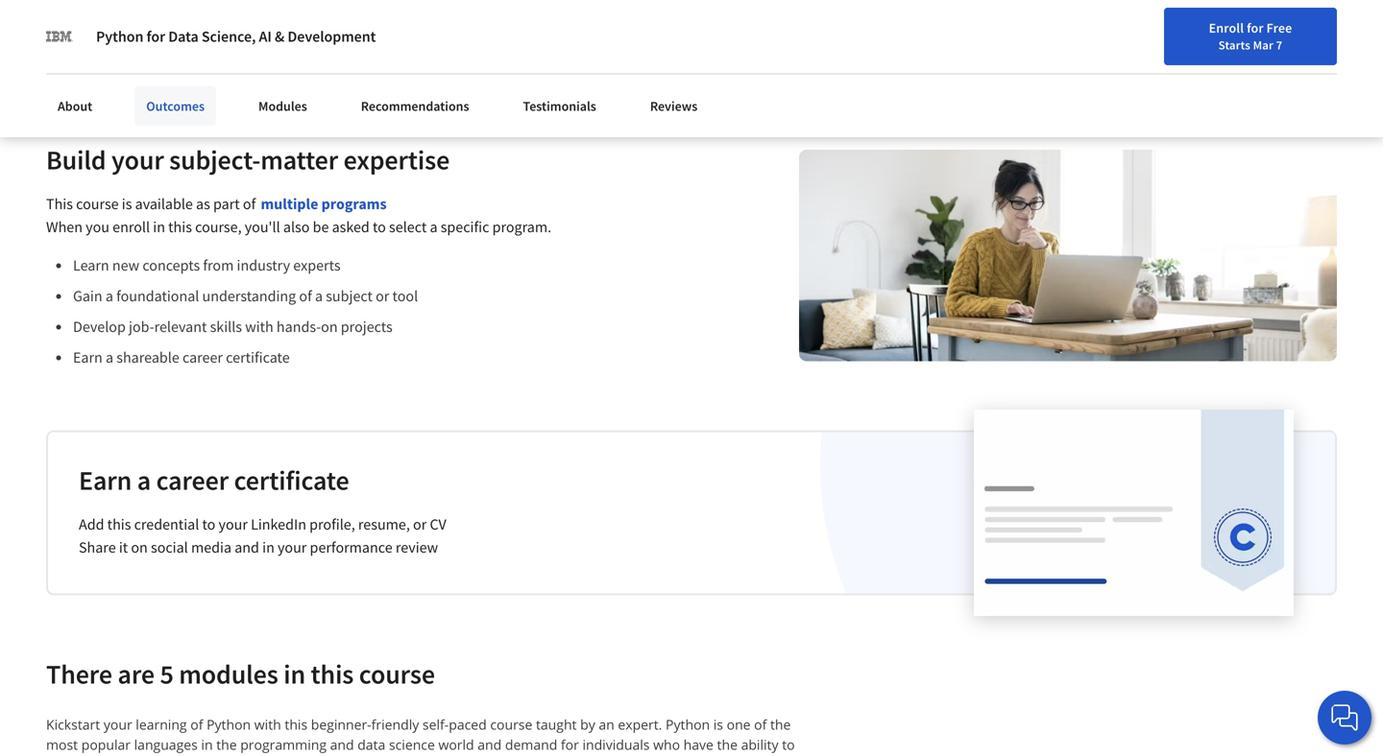 Task type: locate. For each thing, give the bounding box(es) containing it.
0 vertical spatial on
[[321, 317, 338, 336]]

1 vertical spatial on
[[131, 538, 148, 557]]

1 vertical spatial is
[[713, 716, 723, 734]]

for inside enroll for free starts mar 7
[[1247, 19, 1264, 36]]

or
[[376, 286, 389, 306], [413, 515, 427, 534]]

testimonials link
[[512, 86, 608, 126]]

this course is available as part of multiple programs when you enroll in this course, you'll also be asked to select a specific program.
[[46, 194, 551, 237]]

on down subject
[[321, 317, 338, 336]]

kickstart
[[46, 716, 100, 734]]

0 vertical spatial certificate
[[226, 348, 290, 367]]

or left tool
[[376, 286, 389, 306]]

certificate down develop job-relevant skills with hands-on projects
[[226, 348, 290, 367]]

learn right ibm image
[[78, 30, 115, 49]]

with down understanding at the top left
[[245, 317, 273, 336]]

you
[[86, 217, 109, 237]]

higher.
[[231, 756, 275, 757]]

you'll
[[245, 217, 280, 237]]

build your subject-matter expertise
[[46, 143, 450, 176]]

0 vertical spatial course
[[76, 194, 119, 213]]

and down beginner-
[[330, 736, 354, 754]]

career up credential
[[156, 464, 229, 497]]

also
[[283, 217, 310, 237]]

a for earn a shareable career certificate
[[106, 348, 113, 367]]

develop job-relevant skills with hands-on projects
[[73, 317, 393, 336]]

world
[[438, 736, 474, 754]]

0 horizontal spatial the
[[216, 736, 237, 754]]

this
[[168, 217, 192, 237], [107, 515, 131, 534], [311, 658, 354, 691], [285, 716, 307, 734]]

select
[[389, 217, 427, 237]]

this up it
[[107, 515, 131, 534]]

who
[[653, 736, 680, 754]]

with up programming
[[254, 716, 281, 734]]

earn for earn a career certificate
[[79, 464, 132, 497]]

recommendations
[[361, 97, 469, 115]]

certificate up linkedin
[[234, 464, 349, 497]]

linkedin
[[251, 515, 306, 534]]

menu item
[[1020, 19, 1143, 82]]

this down 'available'
[[168, 217, 192, 237]]

a inside this course is available as part of multiple programs when you enroll in this course, you'll also be asked to select a specific program.
[[430, 217, 438, 237]]

profile,
[[309, 515, 355, 534]]

build
[[46, 143, 106, 176]]

earn up add
[[79, 464, 132, 497]]

on right it
[[131, 538, 148, 557]]

to right the 'ability'
[[782, 736, 795, 754]]

1 vertical spatial earn
[[79, 464, 132, 497]]

0 vertical spatial is
[[122, 194, 132, 213]]

in
[[153, 217, 165, 237], [262, 538, 275, 557], [284, 658, 305, 691], [201, 736, 213, 754]]

course up demand at the left bottom of page
[[490, 716, 532, 734]]

cv
[[430, 515, 446, 534]]

on
[[321, 317, 338, 336], [131, 538, 148, 557]]

career down relevant
[[182, 348, 223, 367]]

in down 'available'
[[153, 217, 165, 237]]

0 vertical spatial to
[[373, 217, 386, 237]]

earn a shareable career certificate
[[73, 348, 290, 367]]

ibm image
[[46, 23, 73, 50]]

your up popular
[[104, 716, 132, 734]]

your up the media
[[219, 515, 248, 534]]

experts
[[293, 256, 341, 275]]

coursera enterprise logos image
[[909, 0, 1293, 36]]

this up programming
[[285, 716, 307, 734]]

about link
[[46, 86, 104, 126]]

expert.
[[618, 716, 662, 734]]

taught
[[536, 716, 577, 734]]

to left select
[[373, 217, 386, 237]]

1 horizontal spatial to
[[373, 217, 386, 237]]

coursera
[[197, 30, 256, 49]]

expertise
[[343, 143, 450, 176]]

there
[[46, 658, 112, 691]]

projects
[[341, 317, 393, 336]]

for left data
[[147, 27, 165, 46]]

asked
[[332, 217, 370, 237]]

1 horizontal spatial course
[[359, 658, 435, 691]]

python left about
[[96, 27, 143, 46]]

to up the media
[[202, 515, 215, 534]]

2 vertical spatial to
[[782, 736, 795, 754]]

free
[[1267, 19, 1292, 36]]

course
[[76, 194, 119, 213], [359, 658, 435, 691], [490, 716, 532, 734]]

this up beginner-
[[311, 658, 354, 691]]

0 horizontal spatial and
[[235, 538, 259, 557]]

in inside kickstart your learning of python with this beginner-friendly self-paced course taught by an expert. python is one of the most popular languages in the programming and data science world and demand for individuals who have the ability to apply python has never been higher.
[[201, 736, 213, 754]]

None search field
[[274, 12, 591, 50]]

understanding
[[202, 286, 296, 306]]

0 horizontal spatial on
[[131, 538, 148, 557]]

a up credential
[[137, 464, 151, 497]]

paced
[[449, 716, 487, 734]]

course up you
[[76, 194, 119, 213]]

0 vertical spatial learn
[[78, 30, 115, 49]]

is up enroll
[[122, 194, 132, 213]]

with
[[245, 317, 273, 336], [254, 716, 281, 734]]

2 vertical spatial course
[[490, 716, 532, 734]]

in inside add this credential to your linkedin profile, resume, or cv share it on social media and in your performance review
[[262, 538, 275, 557]]

enroll
[[113, 217, 150, 237]]

0 vertical spatial earn
[[73, 348, 103, 367]]

a right select
[[430, 217, 438, 237]]

a
[[430, 217, 438, 237], [105, 286, 113, 306], [315, 286, 323, 306], [106, 348, 113, 367], [137, 464, 151, 497]]

social
[[151, 538, 188, 557]]

is inside this course is available as part of multiple programs when you enroll in this course, you'll also be asked to select a specific program.
[[122, 194, 132, 213]]

1 vertical spatial learn
[[73, 256, 109, 275]]

data
[[358, 736, 385, 754]]

be
[[313, 217, 329, 237]]

1 vertical spatial course
[[359, 658, 435, 691]]

the up the "been" at the left of the page
[[216, 736, 237, 754]]

enroll
[[1209, 19, 1244, 36]]

earn down develop
[[73, 348, 103, 367]]

is left one
[[713, 716, 723, 734]]

new
[[112, 256, 139, 275]]

subject
[[326, 286, 373, 306]]

or left cv
[[413, 515, 427, 534]]

hands-
[[277, 317, 321, 336]]

and down paced
[[478, 736, 502, 754]]

from
[[203, 256, 234, 275]]

for inside kickstart your learning of python with this beginner-friendly self-paced course taught by an expert. python is one of the most popular languages in the programming and data science world and demand for individuals who have the ability to apply python has never been higher.
[[561, 736, 579, 754]]

learn more about coursera for business
[[78, 30, 339, 49]]

have
[[684, 736, 714, 754]]

in up the "been" at the left of the page
[[201, 736, 213, 754]]

are
[[118, 658, 155, 691]]

coursera career certificate image
[[974, 410, 1294, 615]]

programs
[[321, 194, 387, 213]]

learn up gain
[[73, 256, 109, 275]]

1 horizontal spatial is
[[713, 716, 723, 734]]

to inside kickstart your learning of python with this beginner-friendly self-paced course taught by an expert. python is one of the most popular languages in the programming and data science world and demand for individuals who have the ability to apply python has never been higher.
[[782, 736, 795, 754]]

to inside this course is available as part of multiple programs when you enroll in this course, you'll also be asked to select a specific program.
[[373, 217, 386, 237]]

course up friendly
[[359, 658, 435, 691]]

concepts
[[142, 256, 200, 275]]

certificate
[[226, 348, 290, 367], [234, 464, 349, 497]]

review
[[396, 538, 438, 557]]

and right the media
[[235, 538, 259, 557]]

1 vertical spatial with
[[254, 716, 281, 734]]

for down taught
[[561, 736, 579, 754]]

2 horizontal spatial course
[[490, 716, 532, 734]]

for up mar
[[1247, 19, 1264, 36]]

0 horizontal spatial to
[[202, 515, 215, 534]]

the up the 'ability'
[[770, 716, 791, 734]]

popular
[[81, 736, 131, 754]]

of right part
[[243, 194, 256, 213]]

earn
[[73, 348, 103, 367], [79, 464, 132, 497]]

0 horizontal spatial is
[[122, 194, 132, 213]]

a right gain
[[105, 286, 113, 306]]

of
[[243, 194, 256, 213], [299, 286, 312, 306], [190, 716, 203, 734], [754, 716, 767, 734]]

1 horizontal spatial or
[[413, 515, 427, 534]]

science,
[[202, 27, 256, 46]]

in down linkedin
[[262, 538, 275, 557]]

0 horizontal spatial course
[[76, 194, 119, 213]]

the down one
[[717, 736, 738, 754]]

0 vertical spatial or
[[376, 286, 389, 306]]

1 vertical spatial or
[[413, 515, 427, 534]]

and
[[235, 538, 259, 557], [330, 736, 354, 754], [478, 736, 502, 754]]

0 horizontal spatial or
[[376, 286, 389, 306]]

of up the 'ability'
[[754, 716, 767, 734]]

a down develop
[[106, 348, 113, 367]]

1 vertical spatial to
[[202, 515, 215, 534]]

gain a foundational understanding of a subject or tool
[[73, 286, 418, 306]]

outcomes link
[[135, 86, 216, 126]]

when
[[46, 217, 83, 237]]

in inside this course is available as part of multiple programs when you enroll in this course, you'll also be asked to select a specific program.
[[153, 217, 165, 237]]

development
[[288, 27, 376, 46]]

2 horizontal spatial to
[[782, 736, 795, 754]]

starts
[[1219, 37, 1250, 53]]



Task type: vqa. For each thing, say whether or not it's contained in the screenshot.
expertise
yes



Task type: describe. For each thing, give the bounding box(es) containing it.
data
[[168, 27, 199, 46]]

credential
[[134, 515, 199, 534]]

a for earn a career certificate
[[137, 464, 151, 497]]

course inside kickstart your learning of python with this beginner-friendly self-paced course taught by an expert. python is one of the most popular languages in the programming and data science world and demand for individuals who have the ability to apply python has never been higher.
[[490, 716, 532, 734]]

your inside kickstart your learning of python with this beginner-friendly self-paced course taught by an expert. python is one of the most popular languages in the programming and data science world and demand for individuals who have the ability to apply python has never been higher.
[[104, 716, 132, 734]]

there are 5 modules in this course
[[46, 658, 435, 691]]

0 vertical spatial career
[[182, 348, 223, 367]]

2 horizontal spatial and
[[478, 736, 502, 754]]

1 horizontal spatial on
[[321, 317, 338, 336]]

of inside this course is available as part of multiple programs when you enroll in this course, you'll also be asked to select a specific program.
[[243, 194, 256, 213]]

add this credential to your linkedin profile, resume, or cv share it on social media and in your performance review
[[79, 515, 446, 557]]

this inside this course is available as part of multiple programs when you enroll in this course, you'll also be asked to select a specific program.
[[168, 217, 192, 237]]

of up the "been" at the left of the page
[[190, 716, 203, 734]]

with inside kickstart your learning of python with this beginner-friendly self-paced course taught by an expert. python is one of the most popular languages in the programming and data science world and demand for individuals who have the ability to apply python has never been higher.
[[254, 716, 281, 734]]

as
[[196, 194, 210, 213]]

kickstart your learning of python with this beginner-friendly self-paced course taught by an expert. python is one of the most popular languages in the programming and data science world and demand for individuals who have the ability to apply python has never been higher.
[[46, 716, 798, 757]]

or inside add this credential to your linkedin profile, resume, or cv share it on social media and in your performance review
[[413, 515, 427, 534]]

industry
[[237, 256, 290, 275]]

specific
[[441, 217, 489, 237]]

a left subject
[[315, 286, 323, 306]]

ai
[[259, 27, 272, 46]]

chat with us image
[[1329, 703, 1360, 734]]

shareable
[[116, 348, 179, 367]]

this inside kickstart your learning of python with this beginner-friendly self-paced course taught by an expert. python is one of the most popular languages in the programming and data science world and demand for individuals who have the ability to apply python has never been higher.
[[285, 716, 307, 734]]

it
[[119, 538, 128, 557]]

job-
[[129, 317, 154, 336]]

your up 'available'
[[111, 143, 164, 176]]

learn more about coursera for business link
[[78, 30, 339, 49]]

learn for learn new concepts from industry experts
[[73, 256, 109, 275]]

7
[[1276, 37, 1283, 53]]

skills
[[210, 317, 242, 336]]

earn for earn a shareable career certificate
[[73, 348, 103, 367]]

a for gain a foundational understanding of a subject or tool
[[105, 286, 113, 306]]

coursera image
[[23, 16, 145, 46]]

learn new concepts from industry experts
[[73, 256, 341, 275]]

for right science, at top left
[[259, 30, 278, 49]]

develop
[[73, 317, 126, 336]]

python for data science, ai & development
[[96, 27, 376, 46]]

languages
[[134, 736, 198, 754]]

0 vertical spatial with
[[245, 317, 273, 336]]

is inside kickstart your learning of python with this beginner-friendly self-paced course taught by an expert. python is one of the most popular languages in the programming and data science world and demand for individuals who have the ability to apply python has never been higher.
[[713, 716, 723, 734]]

resume,
[[358, 515, 410, 534]]

mar
[[1253, 37, 1274, 53]]

modules
[[258, 97, 307, 115]]

enroll for free starts mar 7
[[1209, 19, 1292, 53]]

reviews link
[[639, 86, 709, 126]]

tool
[[392, 286, 418, 306]]

friendly
[[371, 716, 419, 734]]

learning
[[136, 716, 187, 734]]

science
[[389, 736, 435, 754]]

in right modules
[[284, 658, 305, 691]]

an
[[599, 716, 615, 734]]

course inside this course is available as part of multiple programs when you enroll in this course, you'll also be asked to select a specific program.
[[76, 194, 119, 213]]

2 horizontal spatial the
[[770, 716, 791, 734]]

to inside add this credential to your linkedin profile, resume, or cv share it on social media and in your performance review
[[202, 515, 215, 534]]

modules
[[179, 658, 278, 691]]

demand
[[505, 736, 557, 754]]

never
[[157, 756, 193, 757]]

business
[[281, 30, 339, 49]]

subject-
[[169, 143, 261, 176]]

more
[[118, 30, 153, 49]]

your down linkedin
[[278, 538, 307, 557]]

python down popular
[[84, 756, 128, 757]]

performance
[[310, 538, 393, 557]]

about
[[156, 30, 194, 49]]

available
[[135, 194, 193, 213]]

program.
[[492, 217, 551, 237]]

media
[[191, 538, 232, 557]]

5
[[160, 658, 174, 691]]

&
[[275, 27, 285, 46]]

python up the "been" at the left of the page
[[207, 716, 251, 734]]

on inside add this credential to your linkedin profile, resume, or cv share it on social media and in your performance review
[[131, 538, 148, 557]]

1 horizontal spatial and
[[330, 736, 354, 754]]

by
[[580, 716, 595, 734]]

one
[[727, 716, 751, 734]]

earn a career certificate
[[79, 464, 349, 497]]

course,
[[195, 217, 242, 237]]

and inside add this credential to your linkedin profile, resume, or cv share it on social media and in your performance review
[[235, 538, 259, 557]]

gain
[[73, 286, 102, 306]]

individuals
[[583, 736, 650, 754]]

show notifications image
[[1164, 24, 1187, 47]]

ability
[[741, 736, 779, 754]]

1 vertical spatial certificate
[[234, 464, 349, 497]]

apply
[[46, 756, 80, 757]]

most
[[46, 736, 78, 754]]

reviews
[[650, 97, 698, 115]]

relevant
[[154, 317, 207, 336]]

1 vertical spatial career
[[156, 464, 229, 497]]

beginner-
[[311, 716, 371, 734]]

programming
[[240, 736, 327, 754]]

outcomes
[[146, 97, 205, 115]]

self-
[[423, 716, 449, 734]]

learn for learn more about coursera for business
[[78, 30, 115, 49]]

python up 'have'
[[666, 716, 710, 734]]

multiple programs button
[[261, 192, 387, 215]]

matter
[[261, 143, 338, 176]]

of up hands-
[[299, 286, 312, 306]]

been
[[196, 756, 228, 757]]

foundational
[[116, 286, 199, 306]]

this inside add this credential to your linkedin profile, resume, or cv share it on social media and in your performance review
[[107, 515, 131, 534]]

1 horizontal spatial the
[[717, 736, 738, 754]]

modules link
[[247, 86, 319, 126]]

testimonials
[[523, 97, 596, 115]]

multiple
[[261, 194, 318, 213]]

this
[[46, 194, 73, 213]]

about
[[58, 97, 92, 115]]



